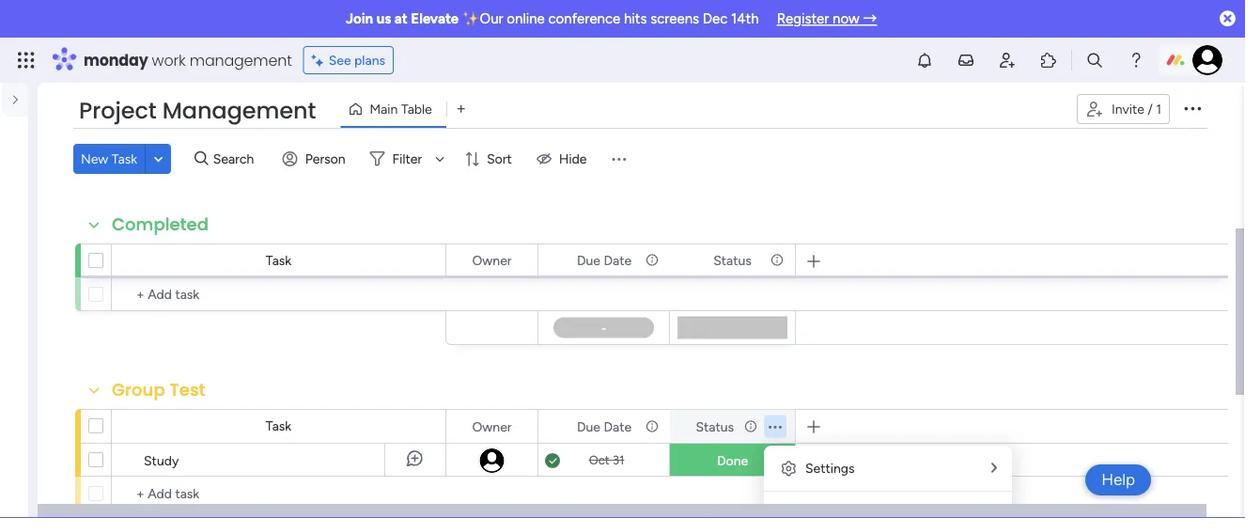 Task type: describe. For each thing, give the bounding box(es) containing it.
see plans button
[[303, 46, 394, 74]]

home image
[[17, 100, 36, 118]]

0 vertical spatial column information image
[[770, 252, 785, 267]]

Project Management field
[[74, 95, 321, 127]]

owner field for completed
[[468, 250, 517, 270]]

due for 2nd column information icon's "due date" field
[[577, 419, 601, 435]]

invite / 1
[[1112, 101, 1162, 117]]

settings
[[806, 461, 855, 477]]

owner for group test
[[472, 419, 512, 435]]

due date field for 2nd column information icon
[[572, 416, 637, 437]]

workspace options image
[[19, 186, 38, 205]]

main table
[[370, 101, 432, 117]]

due date for 2nd column information icon's "due date" field
[[577, 419, 632, 435]]

→
[[863, 10, 877, 27]]

group test
[[112, 378, 205, 402]]

join us at elevate ✨ our online conference hits screens dec 14th
[[346, 10, 759, 27]]

status field for top column information image
[[709, 250, 757, 270]]

us
[[377, 10, 391, 27]]

apps image
[[1040, 51, 1059, 70]]

invite members image
[[998, 51, 1017, 70]]

new task button
[[73, 144, 145, 174]]

hide
[[559, 151, 587, 167]]

date for "due date" field related to first column information icon from the top of the page
[[604, 252, 632, 268]]

sort
[[487, 151, 512, 167]]

container image
[[18, 187, 37, 205]]

0 vertical spatial status
[[714, 252, 752, 268]]

Completed field
[[107, 212, 213, 237]]

Search field
[[208, 146, 265, 172]]

main table button
[[341, 94, 446, 124]]

status field for leftmost column information image
[[691, 416, 739, 437]]

✨
[[462, 10, 477, 27]]

add view image
[[458, 102, 465, 116]]

inbox image
[[957, 51, 976, 70]]

monday work management
[[84, 49, 292, 71]]

see plans
[[329, 52, 386, 68]]

+ Add task text field
[[121, 283, 437, 306]]

Group Test field
[[107, 378, 210, 403]]

task inside new task button
[[112, 151, 137, 167]]

main
[[370, 101, 398, 117]]

management
[[162, 95, 316, 126]]

screens
[[651, 10, 700, 27]]

select product image
[[17, 51, 36, 70]]

hits
[[624, 10, 647, 27]]

sort button
[[457, 144, 523, 174]]

help
[[1102, 470, 1136, 489]]

see
[[329, 52, 351, 68]]

table
[[401, 101, 432, 117]]

study
[[144, 453, 179, 469]]

management
[[190, 49, 292, 71]]

oct 31
[[589, 453, 625, 468]]

project management
[[79, 95, 316, 126]]

arrow down image
[[429, 148, 451, 170]]

list arrow image
[[992, 462, 997, 475]]

2 column information image from the top
[[645, 419, 660, 434]]

plans
[[354, 52, 386, 68]]

register now → link
[[777, 10, 877, 27]]

new task
[[81, 151, 137, 167]]

conference
[[549, 10, 621, 27]]

settings image
[[779, 459, 798, 478]]

now
[[833, 10, 860, 27]]

options image
[[1182, 97, 1204, 119]]



Task type: vqa. For each thing, say whether or not it's contained in the screenshot.
inbox image at right top
yes



Task type: locate. For each thing, give the bounding box(es) containing it.
work
[[152, 49, 186, 71]]

1 vertical spatial status field
[[691, 416, 739, 437]]

1 vertical spatial column information image
[[744, 419, 759, 434]]

1
[[1157, 101, 1162, 117]]

Status field
[[709, 250, 757, 270], [691, 416, 739, 437]]

person button
[[275, 144, 357, 174]]

task right new
[[112, 151, 137, 167]]

31
[[613, 453, 625, 468]]

register now →
[[777, 10, 877, 27]]

our
[[480, 10, 504, 27]]

column information image
[[770, 252, 785, 267], [744, 419, 759, 434]]

filter button
[[362, 144, 451, 174]]

0 vertical spatial column information image
[[645, 252, 660, 267]]

v2 search image
[[195, 148, 208, 169]]

due date for "due date" field related to first column information icon from the top of the page
[[577, 252, 632, 268]]

1 owner field from the top
[[468, 250, 517, 270]]

angle down image
[[154, 152, 163, 166]]

1 owner from the top
[[472, 252, 512, 268]]

join
[[346, 10, 373, 27]]

hide button
[[529, 144, 598, 174]]

status
[[714, 252, 752, 268], [696, 419, 734, 435]]

task
[[112, 151, 137, 167], [266, 252, 292, 268], [266, 418, 292, 434]]

task up + add task text box
[[266, 252, 292, 268]]

owner field for group test
[[468, 416, 517, 437]]

due for "due date" field related to first column information icon from the top of the page
[[577, 252, 601, 268]]

0 vertical spatial owner
[[472, 252, 512, 268]]

2 owner field from the top
[[468, 416, 517, 437]]

owner
[[472, 252, 512, 268], [472, 419, 512, 435]]

oct
[[589, 453, 610, 468]]

0 vertical spatial owner field
[[468, 250, 517, 270]]

due date field for first column information icon from the top of the page
[[572, 250, 637, 270]]

1 vertical spatial owner field
[[468, 416, 517, 437]]

2 vertical spatial task
[[266, 418, 292, 434]]

due
[[577, 252, 601, 268], [577, 419, 601, 435]]

search everything image
[[1086, 51, 1105, 70]]

list box
[[0, 259, 38, 518]]

2 due date from the top
[[577, 419, 632, 435]]

date
[[604, 252, 632, 268], [604, 419, 632, 435]]

monday
[[84, 49, 148, 71]]

my work image
[[17, 133, 34, 150]]

menu image
[[610, 149, 628, 168]]

1 due date field from the top
[[572, 250, 637, 270]]

1 vertical spatial due date
[[577, 419, 632, 435]]

register
[[777, 10, 830, 27]]

task for group test
[[266, 418, 292, 434]]

column information image
[[645, 252, 660, 267], [645, 419, 660, 434]]

14th
[[731, 10, 759, 27]]

1 due from the top
[[577, 252, 601, 268]]

owner for completed
[[472, 252, 512, 268]]

0 vertical spatial due date
[[577, 252, 632, 268]]

date for 2nd column information icon's "due date" field
[[604, 419, 632, 435]]

1 vertical spatial due date field
[[572, 416, 637, 437]]

due date
[[577, 252, 632, 268], [577, 419, 632, 435]]

1 column information image from the top
[[645, 252, 660, 267]]

new
[[81, 151, 108, 167]]

elevate
[[411, 10, 459, 27]]

project
[[79, 95, 157, 126]]

wrapper image
[[779, 503, 798, 518]]

help image
[[1127, 51, 1146, 70]]

2 owner from the top
[[472, 419, 512, 435]]

notifications image
[[916, 51, 934, 70]]

1 date from the top
[[604, 252, 632, 268]]

v2 done deadline image
[[545, 452, 560, 470]]

test
[[170, 378, 205, 402]]

online
[[507, 10, 545, 27]]

completed
[[112, 212, 209, 236]]

0 vertical spatial due date field
[[572, 250, 637, 270]]

+ Add task text field
[[121, 483, 437, 505]]

option
[[0, 262, 28, 266]]

group
[[112, 378, 165, 402]]

2 date from the top
[[604, 419, 632, 435]]

/
[[1148, 101, 1153, 117]]

0 vertical spatial task
[[112, 151, 137, 167]]

0 vertical spatial date
[[604, 252, 632, 268]]

person
[[305, 151, 346, 167]]

invite
[[1112, 101, 1145, 117]]

at
[[395, 10, 408, 27]]

1 vertical spatial task
[[266, 252, 292, 268]]

2 due from the top
[[577, 419, 601, 435]]

2 due date field from the top
[[572, 416, 637, 437]]

1 vertical spatial column information image
[[645, 419, 660, 434]]

1 due date from the top
[[577, 252, 632, 268]]

done
[[717, 453, 748, 469]]

Due Date field
[[572, 250, 637, 270], [572, 416, 637, 437]]

Owner field
[[468, 250, 517, 270], [468, 416, 517, 437]]

0 horizontal spatial column information image
[[744, 419, 759, 434]]

0 vertical spatial due
[[577, 252, 601, 268]]

task for completed
[[266, 252, 292, 268]]

dec
[[703, 10, 728, 27]]

1 vertical spatial status
[[696, 419, 734, 435]]

1 vertical spatial date
[[604, 419, 632, 435]]

task up + add task text field
[[266, 418, 292, 434]]

bob builder image
[[1193, 45, 1223, 75]]

1 horizontal spatial column information image
[[770, 252, 785, 267]]

0 vertical spatial status field
[[709, 250, 757, 270]]

filter
[[393, 151, 422, 167]]

invite / 1 button
[[1077, 94, 1170, 124]]

1 vertical spatial owner
[[472, 419, 512, 435]]

1 vertical spatial due
[[577, 419, 601, 435]]

help button
[[1086, 464, 1152, 495]]



